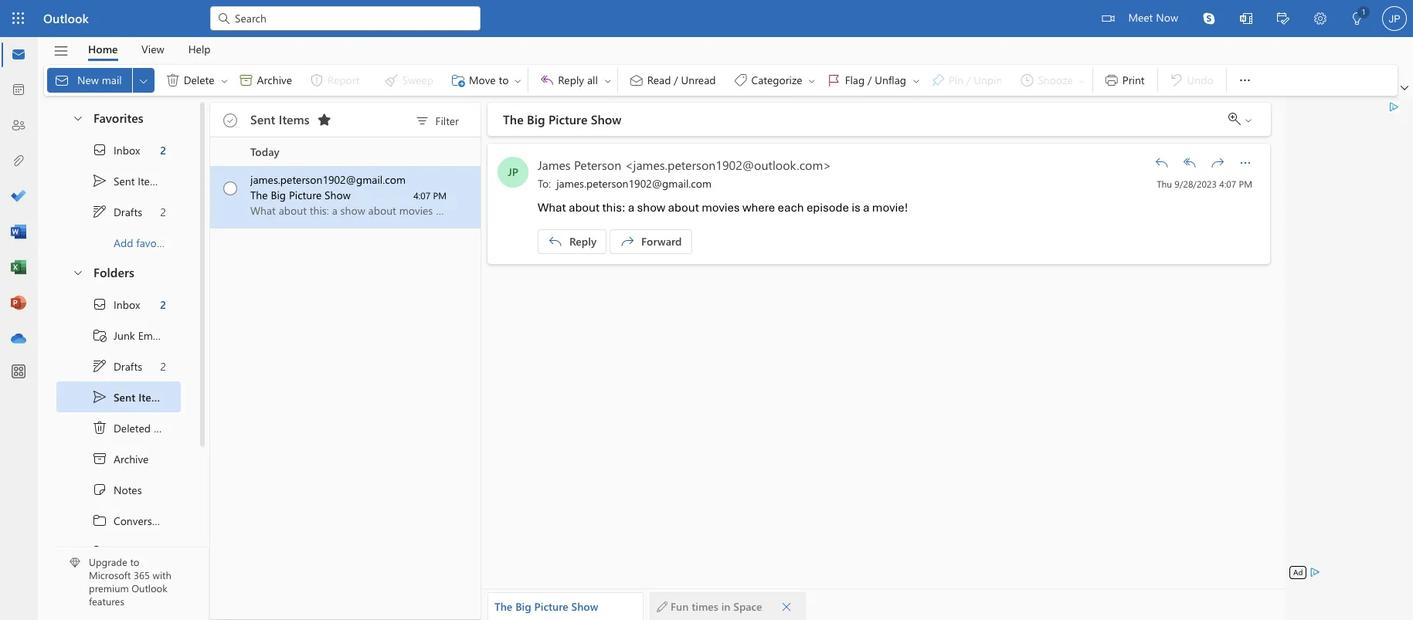 Task type: locate. For each thing, give the bounding box(es) containing it.
show down the today heading
[[341, 203, 366, 218]]

items left ''
[[279, 111, 310, 127]]

outlook right premium
[[132, 582, 168, 595]]

0 vertical spatial show
[[591, 111, 622, 128]]

 sent items up deleted
[[92, 390, 166, 405]]

 inside the  delete 
[[220, 76, 229, 85]]

1  from the top
[[223, 114, 237, 128]]

the big picture show inside message list "list box"
[[250, 188, 351, 203]]

movie!
[[873, 200, 909, 216], [552, 203, 585, 218]]

items inside favorites tree
[[138, 174, 164, 188]]

2 vertical spatial big
[[516, 600, 532, 615]]

2  from the top
[[92, 359, 107, 374]]

 tree item up junk
[[56, 289, 181, 320]]

0 horizontal spatial archive
[[114, 452, 149, 467]]

 tree item down favorites tree item
[[56, 165, 181, 196]]

 down the  delete 
[[223, 114, 237, 128]]

james peterson image
[[498, 157, 529, 188]]

 left delete
[[165, 73, 181, 88]]

1 2 from the top
[[160, 143, 166, 157]]

 left deleted
[[92, 421, 107, 436]]


[[53, 43, 69, 59]]

 search field
[[210, 0, 481, 35]]

1 vertical spatial outlook
[[132, 582, 168, 595]]

1 horizontal spatial  archive
[[239, 73, 292, 88]]

1 vertical spatial  inbox
[[92, 297, 140, 312]]

where down <james.peterson1902@outlook.com>
[[743, 200, 776, 216]]

 right "move"
[[514, 76, 523, 85]]

0 horizontal spatial 
[[620, 234, 635, 250]]

meet
[[1129, 10, 1154, 25]]


[[1211, 155, 1226, 171], [620, 234, 635, 250]]

 tree item up add at the left top of page
[[56, 196, 181, 227]]

0 vertical spatial 
[[1155, 155, 1170, 171]]

add favorite
[[114, 235, 172, 250]]

today
[[250, 144, 280, 159]]

2  from the top
[[92, 297, 107, 312]]

0 horizontal spatial what
[[250, 203, 276, 218]]

 button
[[1206, 151, 1231, 175]]

add favorite tree item
[[56, 227, 181, 258]]

inbox for 2nd  tree item from the bottom of the application containing outlook
[[114, 143, 140, 157]]

reply left  forward
[[570, 234, 597, 249]]

excel image
[[11, 261, 26, 276]]

1 vertical spatial 
[[92, 390, 107, 405]]

1 vertical spatial  drafts
[[92, 359, 142, 374]]

the
[[503, 111, 524, 128], [250, 188, 268, 203], [495, 600, 513, 615]]

tree
[[56, 289, 181, 598]]

1 vertical spatial 
[[92, 451, 107, 467]]

archive down deleted
[[114, 452, 149, 467]]

what about this: a show about movies where each episode is a movie! down <james.peterson1902@outlook.com>
[[538, 200, 909, 216]]

picture inside message list "list box"
[[289, 188, 322, 203]]

1 vertical spatial  tree item
[[56, 382, 181, 413]]

1  from the top
[[92, 173, 107, 189]]

2  drafts from the top
[[92, 359, 142, 374]]

 button
[[1178, 151, 1203, 175]]

 inside tree
[[92, 297, 107, 312]]

is
[[852, 200, 861, 216], [534, 203, 541, 218]]

inbox for 1st  tree item from the bottom of the application containing outlook
[[114, 297, 140, 312]]

 tree item
[[56, 413, 181, 444]]


[[540, 73, 555, 88], [1183, 155, 1198, 171]]

 inside favorites tree
[[92, 173, 107, 189]]

archive inside  tree item
[[114, 452, 149, 467]]

 tree item
[[56, 165, 181, 196], [56, 382, 181, 413]]

1 horizontal spatial 
[[165, 73, 181, 88]]

1  from the top
[[92, 204, 107, 220]]

1 vertical spatial 
[[620, 234, 635, 250]]

 for  reply all 
[[540, 73, 555, 88]]

 up thu 9/28/2023 4:07 pm
[[1211, 155, 1226, 171]]

mail
[[102, 73, 122, 87]]


[[92, 204, 107, 220], [92, 359, 107, 374]]

0 vertical spatial  archive
[[239, 73, 292, 88]]

4:07 down the 
[[414, 189, 431, 202]]

0 horizontal spatial jp
[[508, 165, 519, 179]]

1 vertical spatial  button
[[64, 258, 90, 287]]

outlook inside the upgrade to microsoft 365 with premium outlook features
[[132, 582, 168, 595]]

1 horizontal spatial each
[[778, 200, 805, 216]]

drafts down  junk email
[[114, 359, 142, 374]]

0 vertical spatial inbox
[[114, 143, 140, 157]]

outlook banner
[[0, 0, 1414, 39]]

 tree item down  notes
[[56, 506, 181, 537]]

pm inside email message element
[[1240, 178, 1253, 190]]

1 inbox from the top
[[114, 143, 140, 157]]

0 vertical spatial  sent items
[[92, 173, 164, 189]]

show inside email message element
[[637, 200, 666, 216]]

each inside message list "list box"
[[468, 203, 490, 218]]

0 horizontal spatial 
[[92, 451, 107, 467]]

application
[[0, 0, 1414, 621]]

1 horizontal spatial this:
[[603, 200, 626, 216]]

reply for 
[[570, 234, 597, 249]]

1 drafts from the top
[[114, 204, 142, 219]]

sent right 
[[250, 111, 275, 127]]

email message element
[[488, 144, 1271, 264]]

0 vertical spatial  drafts
[[92, 204, 142, 220]]

where inside message list "list box"
[[436, 203, 465, 218]]

0 horizontal spatial 
[[540, 73, 555, 88]]

1  from the top
[[92, 142, 107, 158]]

 inside  "tree item"
[[92, 421, 107, 436]]

inbox
[[114, 143, 140, 157], [114, 297, 140, 312]]

james.peterson1902@gmail.com inside message list "list box"
[[250, 172, 406, 187]]

 inside the  delete 
[[165, 73, 181, 88]]

 up 'thu'
[[1155, 155, 1170, 171]]

 tree item down favorites at the top left
[[56, 135, 181, 165]]

 inside tree item
[[92, 451, 107, 467]]

1 vertical spatial show
[[325, 188, 351, 203]]

james.peterson1902@gmail.com down peterson
[[557, 176, 712, 191]]

1 horizontal spatial jp
[[1390, 13, 1401, 24]]

the inside message list "list box"
[[250, 188, 268, 203]]

what down to: on the top left
[[538, 200, 566, 216]]

1  button from the left
[[133, 68, 154, 93]]

to right upgrade
[[130, 556, 139, 569]]

1 vertical spatial the big picture show
[[250, 188, 351, 203]]

2 vertical spatial the big picture show
[[495, 600, 599, 615]]

items up favorite on the left of page
[[138, 174, 164, 188]]

reply inside  reply all 
[[558, 73, 584, 87]]

1  button from the top
[[64, 104, 90, 132]]

0 horizontal spatial pm
[[433, 189, 447, 202]]

left-rail-appbar navigation
[[3, 37, 34, 357]]

1 vertical spatial jp
[[508, 165, 519, 179]]

0 horizontal spatial 
[[548, 234, 564, 250]]

inbox inside tree
[[114, 297, 140, 312]]

help button
[[177, 37, 222, 61]]

show inside message list "list box"
[[325, 188, 351, 203]]

1 vertical spatial  archive
[[92, 451, 149, 467]]

2 down email
[[160, 359, 166, 374]]

drafts up add at the left top of page
[[114, 204, 142, 219]]


[[1352, 12, 1364, 25]]

tab list containing home
[[77, 37, 223, 61]]

1  from the top
[[92, 513, 107, 529]]

 for 1st  tree item from the bottom of the application containing outlook
[[92, 297, 107, 312]]

 up the microsoft
[[92, 544, 107, 560]]

outlook inside banner
[[43, 10, 89, 26]]

 button right delete
[[218, 68, 231, 93]]

1 horizontal spatial archive
[[257, 73, 292, 87]]

word image
[[11, 225, 26, 240]]

1 horizontal spatial 4:07
[[1220, 178, 1237, 190]]

2  from the top
[[223, 182, 237, 196]]

what about this: a show about movies where each episode is a movie!
[[538, 200, 909, 216], [250, 203, 585, 218]]


[[92, 328, 107, 343]]

2 up email
[[160, 297, 166, 312]]

 left the all
[[540, 73, 555, 88]]

 inside  categorize 
[[808, 76, 817, 85]]

0 vertical spatial the big picture show
[[503, 111, 622, 128]]

1 vertical spatial  tree item
[[56, 351, 181, 382]]

 sent items for 2nd  tree item
[[92, 390, 166, 405]]

0 vertical spatial 
[[1211, 155, 1226, 171]]

0 vertical spatial 
[[92, 513, 107, 529]]


[[165, 73, 181, 88], [92, 421, 107, 436]]

thu
[[1157, 178, 1173, 190]]

 up add favorite tree item
[[92, 173, 107, 189]]

now
[[1157, 10, 1179, 25]]

to right "move"
[[499, 73, 509, 87]]

1 horizontal spatial movies
[[702, 200, 740, 216]]

jp inside dropdown button
[[1390, 13, 1401, 24]]

 inbox down favorites tree item
[[92, 142, 140, 158]]

home button
[[77, 37, 129, 61]]

1  drafts from the top
[[92, 204, 142, 220]]

 for  delete 
[[165, 73, 181, 88]]

0 vertical spatial  tree item
[[56, 165, 181, 196]]

0 horizontal spatial where
[[436, 203, 465, 218]]

reply left the all
[[558, 73, 584, 87]]

outlook
[[43, 10, 89, 26], [132, 582, 168, 595]]

 up  "tree item"
[[92, 390, 107, 405]]

 down 
[[92, 513, 107, 529]]

 for 
[[1183, 155, 1198, 171]]

james.peterson1902@gmail.com
[[250, 172, 406, 187], [557, 176, 712, 191]]

reading pane main content
[[482, 97, 1286, 621]]

this: down the today heading
[[310, 203, 329, 218]]

1 horizontal spatial 
[[239, 73, 254, 88]]

 up 
[[92, 451, 107, 467]]

mail image
[[11, 47, 26, 63]]

space
[[734, 600, 763, 615]]

0 vertical spatial 
[[223, 114, 237, 128]]

show
[[637, 200, 666, 216], [341, 203, 366, 218]]

1 horizontal spatial outlook
[[132, 582, 168, 595]]

 left "folders"
[[72, 266, 84, 279]]

application containing outlook
[[0, 0, 1414, 621]]

 up add favorite tree item
[[92, 204, 107, 220]]

james.peterson1902@gmail.com down the today heading
[[250, 172, 406, 187]]

1 horizontal spatial show
[[637, 200, 666, 216]]

archive up the sent items 
[[257, 73, 292, 87]]

1 horizontal spatial episode
[[807, 200, 850, 216]]

 inbox
[[92, 142, 140, 158], [92, 297, 140, 312]]

0 vertical spatial the
[[503, 111, 524, 128]]

big inside button
[[516, 600, 532, 615]]

inbox down favorites tree item
[[114, 143, 140, 157]]

 inbox inside favorites tree
[[92, 142, 140, 158]]

 tree item down junk
[[56, 351, 181, 382]]

0 vertical spatial 
[[92, 142, 107, 158]]

 up select all messages checkbox
[[239, 73, 254, 88]]

1 vertical spatial 
[[92, 544, 107, 560]]

0 vertical spatial  tree item
[[56, 135, 181, 165]]

 down 
[[92, 359, 107, 374]]

 archive up the sent items 
[[239, 73, 292, 88]]

what about this: a show about movies where each episode is a movie! down 4:07 pm
[[250, 203, 585, 218]]

 right the all
[[604, 76, 613, 85]]

1 vertical spatial the
[[250, 188, 268, 203]]

pm right '9/28/2023'
[[1240, 178, 1253, 190]]

2  button from the top
[[64, 258, 90, 287]]

1 vertical spatial 
[[92, 421, 107, 436]]

each inside email message element
[[778, 200, 805, 216]]

 inside select a conversation option
[[223, 182, 237, 196]]

 sent items inside tree
[[92, 390, 166, 405]]

 left forward at top left
[[620, 234, 635, 250]]

to: james.peterson1902@gmail.com
[[538, 176, 712, 191]]

2 inbox from the top
[[114, 297, 140, 312]]

0 vertical spatial reply
[[558, 73, 584, 87]]

pm down  filter
[[433, 189, 447, 202]]

archive inside "move & delete" group
[[257, 73, 292, 87]]

 right 
[[1245, 116, 1254, 125]]

0 vertical spatial  tree item
[[56, 196, 181, 227]]

0 horizontal spatial show
[[341, 203, 366, 218]]

 down select all messages checkbox
[[223, 182, 237, 196]]

0 vertical spatial archive
[[257, 73, 292, 87]]

2 drafts from the top
[[114, 359, 142, 374]]

 drafts up add favorite tree item
[[92, 204, 142, 220]]

2  from the top
[[92, 390, 107, 405]]

 button
[[133, 68, 154, 93], [218, 68, 231, 93]]

 up 
[[92, 297, 107, 312]]

0 vertical spatial 
[[540, 73, 555, 88]]

 inbox up  'tree item'
[[92, 297, 140, 312]]

 move to 
[[451, 73, 523, 88]]

2  inbox from the top
[[92, 297, 140, 312]]

2  tree item from the top
[[56, 537, 181, 567]]

0 horizontal spatial outlook
[[43, 10, 89, 26]]

 tree item
[[56, 475, 181, 506]]

 for  deleted items
[[92, 421, 107, 436]]

1 vertical spatial 
[[92, 297, 107, 312]]

 inside select all messages checkbox
[[223, 114, 237, 128]]

2 up favorite on the left of page
[[160, 204, 166, 219]]

 button
[[46, 38, 77, 64]]

show down james.peterson1902@gmail.com popup button
[[637, 200, 666, 216]]

movies down 4:07 pm
[[399, 203, 433, 218]]

what inside message list "list box"
[[250, 203, 276, 218]]


[[733, 73, 749, 88]]

 print
[[1105, 73, 1145, 88]]


[[92, 513, 107, 529], [92, 544, 107, 560]]

 tree item
[[56, 196, 181, 227], [56, 351, 181, 382]]

 inside button
[[1155, 155, 1170, 171]]

1 vertical spatial 
[[548, 234, 564, 250]]

2  button from the left
[[218, 68, 231, 93]]

1 horizontal spatial 
[[1183, 155, 1198, 171]]

1 vertical spatial  tree item
[[56, 289, 181, 320]]

inbox up  junk email
[[114, 297, 140, 312]]

 sent items inside favorites tree
[[92, 173, 164, 189]]

sent items heading
[[250, 103, 337, 137]]

1 vertical spatial drafts
[[114, 359, 142, 374]]

reply
[[558, 73, 584, 87], [570, 234, 597, 249]]

 right delete
[[220, 76, 229, 85]]

favorites
[[94, 110, 143, 126]]

4:07 down  button
[[1220, 178, 1237, 190]]

where down 4:07 pm
[[436, 203, 465, 218]]

0 horizontal spatial movies
[[399, 203, 433, 218]]

1 horizontal spatial 
[[1155, 155, 1170, 171]]

0 horizontal spatial is
[[534, 203, 541, 218]]

1 vertical spatial  sent items
[[92, 390, 166, 405]]


[[239, 73, 254, 88], [92, 451, 107, 467]]

 tree item up deleted
[[56, 382, 181, 413]]

pm inside message list "list box"
[[433, 189, 447, 202]]

drafts
[[114, 204, 142, 219], [114, 359, 142, 374]]

0 vertical spatial  button
[[64, 104, 90, 132]]

sent up  "tree item"
[[114, 390, 136, 405]]

move & delete group
[[47, 65, 525, 96]]

1 vertical spatial to
[[130, 556, 139, 569]]

 button left "folders"
[[64, 258, 90, 287]]

 drafts down  'tree item'
[[92, 359, 142, 374]]

is inside email message element
[[852, 200, 861, 216]]

 button right mail on the top left
[[133, 68, 154, 93]]

2  from the top
[[92, 544, 107, 560]]

items right deleted
[[154, 421, 180, 436]]

 1
[[1352, 6, 1367, 25]]

 archive up  tree item
[[92, 451, 149, 467]]

 button down  new mail
[[64, 104, 90, 132]]

 button for favorites
[[64, 104, 90, 132]]

0 horizontal spatial  button
[[133, 68, 154, 93]]

1  sent items from the top
[[92, 173, 164, 189]]

2  sent items from the top
[[92, 390, 166, 405]]

sent up add at the left top of page
[[114, 174, 135, 188]]

episode inside message list "list box"
[[493, 203, 531, 218]]

2 down favorites tree item
[[160, 143, 166, 157]]

to:
[[538, 176, 551, 191]]

movies down <james.peterson1902@outlook.com>
[[702, 200, 740, 216]]

movies inside email message element
[[702, 200, 740, 216]]

items for  "tree item"
[[154, 421, 180, 436]]

 button inside folders tree item
[[64, 258, 90, 287]]

episode
[[807, 200, 850, 216], [493, 203, 531, 218]]

what
[[538, 200, 566, 216], [250, 203, 276, 218]]

the big picture show
[[503, 111, 622, 128], [250, 188, 351, 203], [495, 600, 599, 615]]


[[629, 73, 645, 88]]

1 horizontal spatial james.peterson1902@gmail.com
[[557, 176, 712, 191]]

 tree item
[[56, 135, 181, 165], [56, 289, 181, 320]]


[[657, 602, 668, 613]]

onedrive image
[[11, 332, 26, 347]]


[[216, 11, 232, 26]]

1 horizontal spatial 
[[1211, 155, 1226, 171]]

0 vertical spatial 
[[239, 73, 254, 88]]

 inside button
[[1183, 155, 1198, 171]]

0 vertical spatial to
[[499, 73, 509, 87]]

premium features image
[[70, 559, 80, 569]]

to inside the  move to 
[[499, 73, 509, 87]]

0 vertical spatial jp
[[1390, 13, 1401, 24]]

inbox inside favorites tree
[[114, 143, 140, 157]]

 inside  reply all 
[[540, 73, 555, 88]]

to
[[499, 73, 509, 87], [130, 556, 139, 569]]

tab list
[[77, 37, 223, 61]]

where
[[743, 200, 776, 216], [436, 203, 465, 218]]

1 horizontal spatial pm
[[1240, 178, 1253, 190]]

0 vertical spatial drafts
[[114, 204, 142, 219]]

0 vertical spatial 
[[92, 173, 107, 189]]

show
[[591, 111, 622, 128], [325, 188, 351, 203], [572, 600, 599, 615]]


[[223, 114, 237, 128], [223, 182, 237, 196]]

0 vertical spatial outlook
[[43, 10, 89, 26]]

 drafts
[[92, 204, 142, 220], [92, 359, 142, 374]]

1 horizontal spatial where
[[743, 200, 776, 216]]

1 vertical spatial archive
[[114, 452, 149, 467]]

1 vertical spatial reply
[[570, 234, 597, 249]]

favorites tree
[[56, 97, 181, 258]]

the inside button
[[495, 600, 513, 615]]

items up  deleted items
[[138, 390, 166, 405]]

reply inside the  reply
[[570, 234, 597, 249]]

 tree item up the microsoft
[[56, 537, 181, 567]]

1 horizontal spatial movie!
[[873, 200, 909, 216]]

favorites tree item
[[56, 104, 181, 135]]

items inside  deleted items
[[154, 421, 180, 436]]

in
[[722, 600, 731, 615]]

 down  new mail
[[72, 112, 84, 124]]

 tree item
[[56, 506, 181, 537], [56, 537, 181, 567]]

1 vertical spatial 
[[223, 182, 237, 196]]

1 vertical spatial inbox
[[114, 297, 140, 312]]

this: down to: james.peterson1902@gmail.com
[[603, 200, 626, 216]]

2 2 from the top
[[160, 204, 166, 219]]

what down select a conversation option
[[250, 203, 276, 218]]

the big picture show button
[[488, 593, 644, 621]]

jp right 1
[[1390, 13, 1401, 24]]

0 vertical spatial picture
[[549, 111, 588, 128]]

today heading
[[210, 138, 481, 166]]

 inside button
[[1211, 155, 1226, 171]]

1 vertical spatial 
[[92, 359, 107, 374]]

items
[[279, 111, 310, 127], [138, 174, 164, 188], [138, 390, 166, 405], [154, 421, 180, 436]]

 tree item
[[56, 320, 181, 351]]

1  tree item from the top
[[56, 196, 181, 227]]

jp inside james peterson image
[[508, 165, 519, 179]]

items for 2nd  tree item
[[138, 390, 166, 405]]

movies inside message list "list box"
[[399, 203, 433, 218]]

1  inbox from the top
[[92, 142, 140, 158]]

none text field containing to:
[[538, 176, 1147, 191]]

1 vertical spatial big
[[271, 188, 286, 203]]


[[1229, 113, 1242, 125]]

1 vertical spatial 
[[1183, 155, 1198, 171]]

 up '9/28/2023'
[[1183, 155, 1198, 171]]

this: inside message list "list box"
[[310, 203, 329, 218]]

 down to: on the top left
[[548, 234, 564, 250]]

 reply
[[548, 234, 597, 250]]

0 horizontal spatial this:
[[310, 203, 329, 218]]


[[1402, 84, 1409, 92]]


[[225, 114, 237, 126]]

jp left to: on the top left
[[508, 165, 519, 179]]

1 horizontal spatial to
[[499, 73, 509, 87]]

4:07 inside message list "list box"
[[414, 189, 431, 202]]

0 vertical spatial 
[[92, 204, 107, 220]]

filter
[[436, 113, 459, 128]]

upgrade
[[89, 556, 127, 569]]

1 vertical spatial picture
[[289, 188, 322, 203]]

james
[[538, 157, 571, 173]]

 left 
[[808, 76, 817, 85]]

2 vertical spatial show
[[572, 600, 599, 615]]

None text field
[[538, 176, 1147, 191]]

 down favorites tree item
[[92, 142, 107, 158]]

outlook up  button
[[43, 10, 89, 26]]

 inside  
[[1245, 116, 1254, 125]]

1 horizontal spatial  button
[[218, 68, 231, 93]]

1 horizontal spatial what
[[538, 200, 566, 216]]

 inside favorites tree
[[92, 142, 107, 158]]

 for  forward
[[620, 234, 635, 250]]

1 vertical spatial sent
[[114, 174, 135, 188]]

 button inside favorites tree item
[[64, 104, 90, 132]]

 sent items up add at the left top of page
[[92, 173, 164, 189]]



Task type: describe. For each thing, give the bounding box(es) containing it.

[[1315, 12, 1327, 25]]

folders
[[94, 264, 134, 281]]

home
[[88, 41, 118, 56]]

 
[[1229, 113, 1254, 125]]

2  tree item from the top
[[56, 351, 181, 382]]

 new mail
[[54, 73, 122, 88]]

print
[[1123, 73, 1145, 87]]

message list list box
[[210, 138, 585, 620]]

the big picture show inside button
[[495, 600, 599, 615]]

junk
[[114, 328, 135, 343]]

move
[[469, 73, 496, 87]]

 button for folders
[[64, 258, 90, 287]]

 archive inside  tree item
[[92, 451, 149, 467]]

items inside the sent items 
[[279, 111, 310, 127]]

365
[[134, 569, 150, 582]]

what about this: a show about movies where each episode is a movie! inside email message element
[[538, 200, 909, 216]]

new
[[77, 73, 99, 87]]

/
[[674, 73, 679, 87]]

jp for james peterson image
[[508, 165, 519, 179]]

 button
[[1399, 80, 1412, 96]]

 for 2nd  tree item from the bottom of the application containing outlook
[[92, 142, 107, 158]]

delete
[[184, 73, 215, 87]]

Select all messages checkbox
[[220, 110, 241, 131]]

features
[[89, 595, 124, 609]]

 for 
[[1211, 155, 1226, 171]]

message list section
[[210, 99, 585, 620]]

ad
[[1294, 567, 1304, 578]]

powerpoint image
[[11, 296, 26, 312]]

2  tree item from the top
[[56, 289, 181, 320]]

0 vertical spatial big
[[527, 111, 545, 128]]

tab list inside application
[[77, 37, 223, 61]]

deleted
[[114, 421, 151, 436]]

 drafts inside favorites tree
[[92, 204, 142, 220]]

 inside  reply all 
[[604, 76, 613, 85]]

james.peterson1902@gmail.com inside email message element
[[557, 176, 712, 191]]

 notes
[[92, 482, 142, 498]]

to inside the upgrade to microsoft 365 with premium outlook features
[[130, 556, 139, 569]]

about up forward at top left
[[668, 200, 700, 216]]

 read / unread
[[629, 73, 716, 88]]

<james.peterson1902@outlook.com>
[[625, 157, 832, 173]]


[[1278, 12, 1290, 25]]

 inside folders tree item
[[72, 266, 84, 279]]

2  tree item from the top
[[56, 382, 181, 413]]

to do image
[[11, 189, 26, 205]]

 button
[[1303, 0, 1340, 39]]

 junk email
[[92, 328, 164, 343]]

show inside the big picture show button
[[572, 600, 599, 615]]

 button
[[1228, 0, 1266, 39]]

 right mail on the top left
[[137, 75, 150, 87]]

4 2 from the top
[[160, 359, 166, 374]]

notes
[[114, 483, 142, 497]]

set your advertising preferences image
[[1310, 567, 1322, 579]]

 fun times in space
[[657, 600, 763, 615]]

picture inside button
[[535, 600, 569, 615]]

about down today
[[279, 203, 307, 218]]

view
[[142, 41, 164, 56]]

big inside message list "list box"
[[271, 188, 286, 203]]

people image
[[11, 118, 26, 134]]

1  tree item from the top
[[56, 506, 181, 537]]

drafts inside tree
[[114, 359, 142, 374]]

 tree item
[[56, 444, 181, 475]]

microsoft
[[89, 569, 131, 582]]

 sent items for 2nd  tree item from the bottom of the page
[[92, 173, 164, 189]]

unread
[[682, 73, 716, 87]]

about up the  reply
[[569, 200, 600, 216]]

 button for 
[[218, 68, 231, 93]]

reply for 
[[558, 73, 584, 87]]

1  tree item from the top
[[56, 135, 181, 165]]


[[827, 73, 842, 88]]

sent items 
[[250, 111, 332, 128]]

jp for jp dropdown button
[[1390, 13, 1401, 24]]


[[1105, 73, 1120, 88]]


[[1103, 12, 1115, 25]]

 inside the  move to 
[[514, 76, 523, 85]]

add
[[114, 235, 133, 250]]

 categorize 
[[733, 73, 817, 88]]

sent inside favorites tree
[[114, 174, 135, 188]]

 inside tree
[[92, 390, 107, 405]]

 archive inside "move & delete" group
[[239, 73, 292, 88]]

jp button
[[1377, 0, 1414, 37]]

2 vertical spatial sent
[[114, 390, 136, 405]]

 drafts inside tree
[[92, 359, 142, 374]]

 button
[[819, 68, 911, 93]]

movie! inside message list "list box"
[[552, 203, 585, 218]]

categorize
[[752, 73, 803, 87]]

 button
[[1150, 151, 1175, 175]]

favorite
[[136, 235, 172, 250]]

is inside "list box"
[[534, 203, 541, 218]]


[[415, 114, 430, 129]]

show inside message list "list box"
[[341, 203, 366, 218]]

all
[[587, 73, 598, 87]]

 filter
[[415, 113, 459, 129]]

 button
[[776, 596, 798, 618]]

meet now
[[1129, 10, 1179, 25]]

 inside favorites tree item
[[72, 112, 84, 124]]


[[1241, 12, 1253, 25]]

what about this: a show about movies where each episode is a movie! inside message list "list box"
[[250, 203, 585, 218]]

read
[[648, 73, 671, 87]]

this: inside email message element
[[603, 200, 626, 216]]

about down the today heading
[[368, 203, 396, 218]]

 button
[[819, 65, 923, 96]]


[[451, 73, 466, 88]]

where inside email message element
[[743, 200, 776, 216]]


[[782, 602, 792, 613]]

folders tree item
[[56, 258, 181, 289]]

view button
[[130, 37, 176, 61]]

items for 2nd  tree item from the bottom of the page
[[138, 174, 164, 188]]

more apps image
[[11, 365, 26, 380]]

episode inside email message element
[[807, 200, 850, 216]]

files image
[[11, 154, 26, 169]]

outlook link
[[43, 0, 89, 37]]

 button
[[602, 68, 614, 93]]

 for 
[[1155, 155, 1170, 171]]

movie! inside email message element
[[873, 200, 909, 216]]


[[1204, 12, 1216, 25]]

thu 9/28/2023 4:07 pm
[[1157, 178, 1253, 190]]

 button
[[1266, 0, 1303, 39]]

4:07 inside email message element
[[1220, 178, 1237, 190]]

9/28/2023
[[1175, 178, 1218, 190]]

 button for 
[[133, 68, 154, 93]]


[[92, 482, 107, 498]]

1  tree item from the top
[[56, 165, 181, 196]]

email
[[138, 328, 164, 343]]

 delete 
[[165, 73, 229, 88]]

tags group
[[621, 65, 1090, 96]]

 inside favorites tree
[[92, 204, 107, 220]]

peterson
[[574, 157, 622, 173]]

times
[[692, 600, 719, 615]]

james.peterson1902@gmail.com button
[[557, 176, 712, 191]]

Search for email, meetings, files and more. field
[[233, 10, 472, 26]]

what inside email message element
[[538, 200, 566, 216]]

 deleted items
[[92, 421, 180, 436]]


[[317, 112, 332, 128]]

 inside  archive
[[239, 73, 254, 88]]

tree containing 
[[56, 289, 181, 598]]

upgrade to microsoft 365 with premium outlook features
[[89, 556, 172, 609]]

fun
[[671, 600, 689, 615]]

james peterson <james.peterson1902@outlook.com>
[[538, 157, 832, 173]]

 for  reply
[[548, 234, 564, 250]]

none text field inside email message element
[[538, 176, 1147, 191]]

 button
[[312, 107, 337, 132]]

3 2 from the top
[[160, 297, 166, 312]]

forward
[[642, 234, 682, 249]]

sent inside the sent items 
[[250, 111, 275, 127]]

with
[[153, 569, 172, 582]]

Select a conversation checkbox
[[213, 166, 250, 199]]

 forward
[[620, 234, 682, 250]]

jp button
[[498, 157, 529, 188]]

calendar image
[[11, 83, 26, 98]]


[[54, 73, 70, 88]]

 button
[[1191, 0, 1228, 37]]

drafts inside favorites tree
[[114, 204, 142, 219]]



Task type: vqa. For each thing, say whether or not it's contained in the screenshot.
third  dropdown button from the left
no



